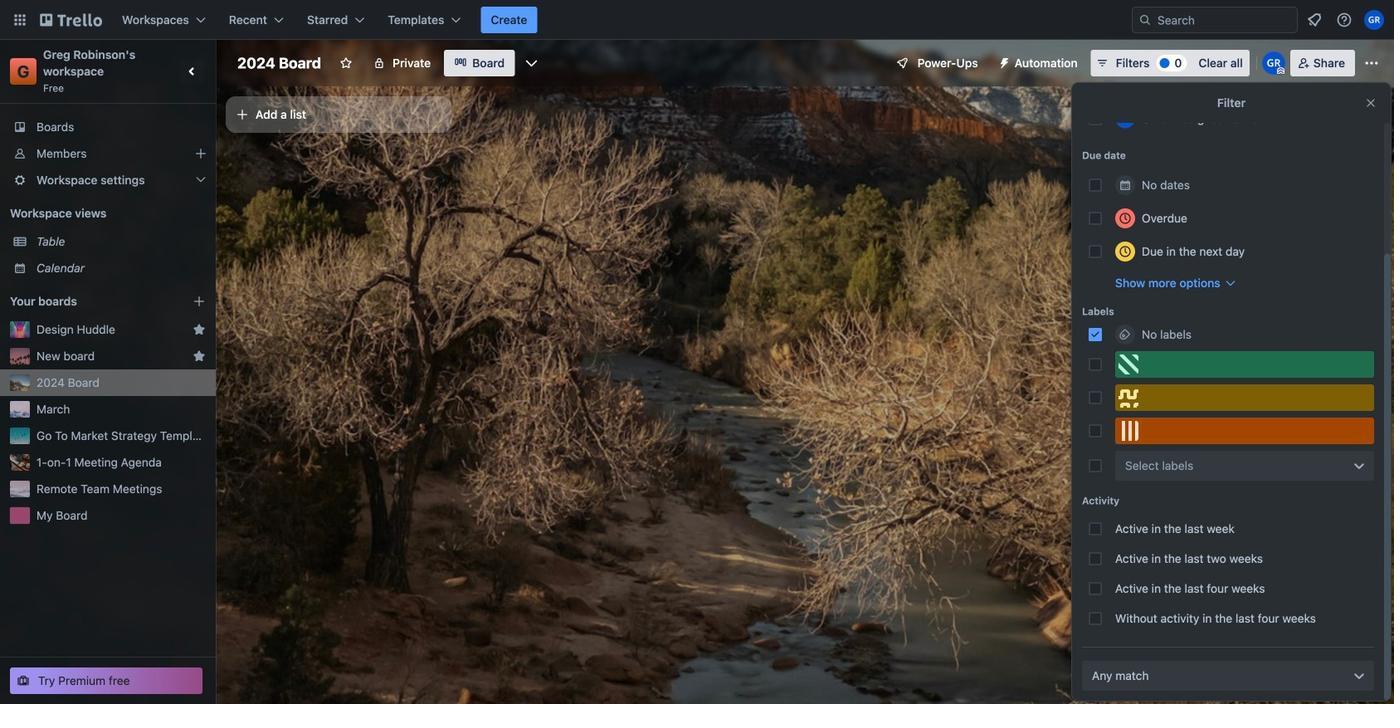 Task type: describe. For each thing, give the bounding box(es) containing it.
Board name text field
[[229, 50, 330, 76]]

greg robinson (gregrobinson96) image
[[1263, 51, 1286, 75]]

1 starred icon image from the top
[[193, 323, 206, 336]]

customize views image
[[523, 55, 540, 71]]

show menu image
[[1364, 55, 1381, 71]]

0 horizontal spatial greg robinson (gregrobinson96) image
[[1116, 108, 1136, 129]]

0 vertical spatial greg robinson (gregrobinson96) image
[[1365, 10, 1385, 30]]

close popover image
[[1365, 96, 1378, 110]]

primary element
[[0, 0, 1395, 40]]

sm image
[[992, 50, 1015, 73]]

color: yellow, title: none element
[[1116, 384, 1375, 411]]



Task type: locate. For each thing, give the bounding box(es) containing it.
color: orange, title: none element
[[1116, 418, 1375, 444]]

this member is an admin of this board. image
[[1278, 67, 1285, 75]]

starred icon image
[[193, 323, 206, 336], [193, 350, 206, 363]]

2 starred icon image from the top
[[193, 350, 206, 363]]

back to home image
[[40, 7, 102, 33]]

color: green, title: none element
[[1116, 351, 1375, 378]]

0 vertical spatial starred icon image
[[193, 323, 206, 336]]

add board image
[[193, 295, 206, 308]]

greg robinson (gregrobinson96) image
[[1365, 10, 1385, 30], [1116, 108, 1136, 129]]

open information menu image
[[1337, 12, 1353, 28]]

workspace navigation collapse icon image
[[181, 60, 204, 83]]

1 horizontal spatial greg robinson (gregrobinson96) image
[[1365, 10, 1385, 30]]

1 vertical spatial starred icon image
[[193, 350, 206, 363]]

star or unstar board image
[[340, 56, 353, 70]]

1 vertical spatial greg robinson (gregrobinson96) image
[[1116, 108, 1136, 129]]

search image
[[1139, 13, 1152, 27]]

0 notifications image
[[1305, 10, 1325, 30]]

your boards with 8 items element
[[10, 291, 168, 311]]

Search field
[[1152, 8, 1298, 32]]



Task type: vqa. For each thing, say whether or not it's contained in the screenshot.
knowledge
no



